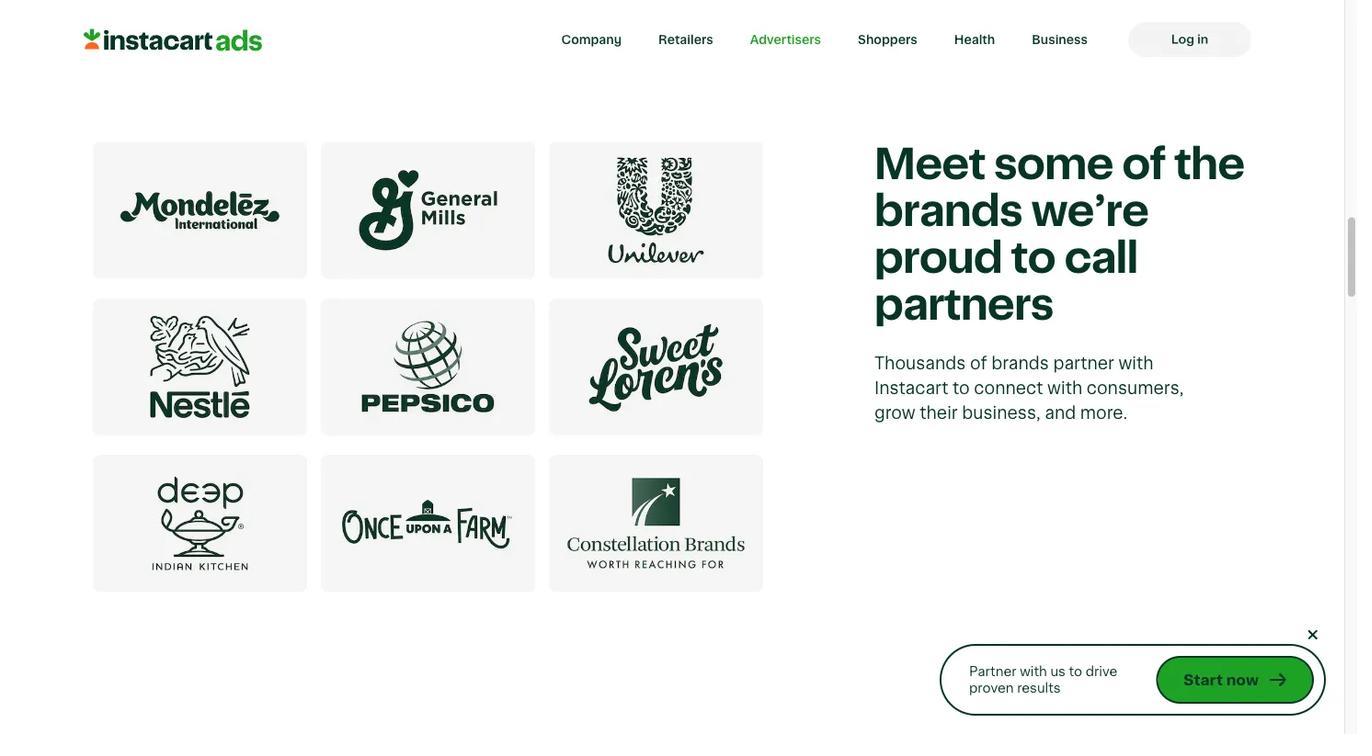 Task type: vqa. For each thing, say whether or not it's contained in the screenshot.
$10+ to the middle
no



Task type: locate. For each thing, give the bounding box(es) containing it.
pepsico image
[[321, 298, 535, 436]]

to
[[1011, 237, 1056, 281], [953, 379, 970, 397], [1069, 665, 1082, 679]]

health button
[[936, 22, 1014, 57]]

with inside partner with us to drive proven results
[[1020, 665, 1047, 679]]

0 horizontal spatial to
[[953, 379, 970, 397]]

their
[[920, 404, 958, 422]]

of inside meet some of the brands we're proud to call partners
[[1122, 143, 1166, 187]]

1 horizontal spatial to
[[1011, 237, 1056, 281]]

to left call
[[1011, 237, 1056, 281]]

0 vertical spatial of
[[1122, 143, 1166, 187]]

in
[[1197, 33, 1208, 46]]

company button
[[543, 22, 640, 57]]

connect
[[974, 379, 1043, 397]]

0 vertical spatial to
[[1011, 237, 1056, 281]]

to right us
[[1069, 665, 1082, 679]]

advertisers button
[[732, 22, 840, 57]]

of left "the"
[[1122, 143, 1166, 187]]

constellation image
[[549, 455, 763, 593]]

2 horizontal spatial to
[[1069, 665, 1082, 679]]

0 horizontal spatial with
[[1020, 665, 1047, 679]]

brands
[[874, 190, 1023, 234], [991, 354, 1049, 372]]

brands up proud
[[874, 190, 1023, 234]]

1 vertical spatial with
[[1047, 379, 1082, 397]]

more.
[[1080, 404, 1127, 422]]

1 vertical spatial to
[[953, 379, 970, 397]]

to up their
[[953, 379, 970, 397]]

0 vertical spatial brands
[[874, 190, 1023, 234]]

business button
[[1014, 22, 1106, 57]]

brands up connect
[[991, 354, 1049, 372]]

start
[[1184, 672, 1223, 688]]

some
[[994, 143, 1113, 187]]

of up connect
[[970, 354, 987, 372]]

1 vertical spatial of
[[970, 354, 987, 372]]

to inside thousands of brands partner with instacart to connect with consumers, grow their business, and more.
[[953, 379, 970, 397]]

thousands
[[874, 354, 966, 372]]

partner
[[969, 665, 1017, 679]]

2 vertical spatial to
[[1069, 665, 1082, 679]]

proven
[[969, 682, 1014, 696]]

instacart
[[874, 379, 948, 397]]

of
[[1122, 143, 1166, 187], [970, 354, 987, 372]]

0 vertical spatial with
[[1119, 354, 1154, 372]]

meet
[[874, 143, 985, 187]]

now
[[1226, 672, 1259, 688]]

consumers,
[[1087, 379, 1184, 397]]

1 horizontal spatial with
[[1047, 379, 1082, 397]]

1 vertical spatial brands
[[991, 354, 1049, 372]]

1 horizontal spatial of
[[1122, 143, 1166, 187]]

us
[[1050, 665, 1066, 679]]

log
[[1171, 33, 1194, 46]]

health
[[954, 33, 995, 46]]

we're
[[1031, 190, 1149, 234]]

sweet lorens image
[[549, 298, 763, 436]]

partners
[[874, 284, 1054, 328]]

0 horizontal spatial of
[[970, 354, 987, 372]]

proud
[[874, 237, 1002, 281]]

with up consumers,
[[1119, 354, 1154, 372]]

call
[[1064, 237, 1138, 281]]

drive
[[1086, 665, 1118, 679]]

results
[[1017, 682, 1061, 696]]

with up 'results'
[[1020, 665, 1047, 679]]

2 vertical spatial with
[[1020, 665, 1047, 679]]

with
[[1119, 354, 1154, 372], [1047, 379, 1082, 397], [1020, 665, 1047, 679]]

2 horizontal spatial with
[[1119, 354, 1154, 372]]

mondelez image
[[93, 141, 307, 279]]

start now
[[1184, 672, 1259, 688]]

retailers button
[[640, 22, 732, 57]]

with up and
[[1047, 379, 1082, 397]]



Task type: describe. For each thing, give the bounding box(es) containing it.
partner
[[1053, 354, 1114, 372]]

deep image
[[93, 455, 307, 593]]

company
[[561, 33, 622, 46]]

shoppers button
[[840, 22, 936, 57]]

business,
[[962, 404, 1041, 422]]

general mills image
[[321, 141, 535, 279]]

partner with us to drive proven results
[[969, 665, 1118, 696]]

meet some of the brands we're proud to call partners
[[874, 143, 1245, 328]]

grow
[[874, 404, 916, 422]]

shoppers
[[858, 33, 917, 46]]

thousands of brands partner with instacart to connect with consumers, grow their business, and more.
[[874, 354, 1184, 422]]

once upon a farm image
[[321, 455, 535, 593]]

log in link
[[1128, 22, 1251, 57]]

business
[[1032, 33, 1088, 46]]

the
[[1175, 143, 1245, 187]]

of inside thousands of brands partner with instacart to connect with consumers, grow their business, and more.
[[970, 354, 987, 372]]

to inside meet some of the brands we're proud to call partners
[[1011, 237, 1056, 281]]

to inside partner with us to drive proven results
[[1069, 665, 1082, 679]]

brands inside meet some of the brands we're proud to call partners
[[874, 190, 1023, 234]]

start now link
[[1156, 657, 1314, 704]]

unilever image
[[549, 141, 763, 279]]

brands inside thousands of brands partner with instacart to connect with consumers, grow their business, and more.
[[991, 354, 1049, 372]]

and
[[1045, 404, 1076, 422]]

log in
[[1171, 33, 1208, 46]]

advertisers
[[750, 33, 821, 46]]

nestle image
[[93, 298, 307, 436]]

retailers
[[658, 33, 713, 46]]



